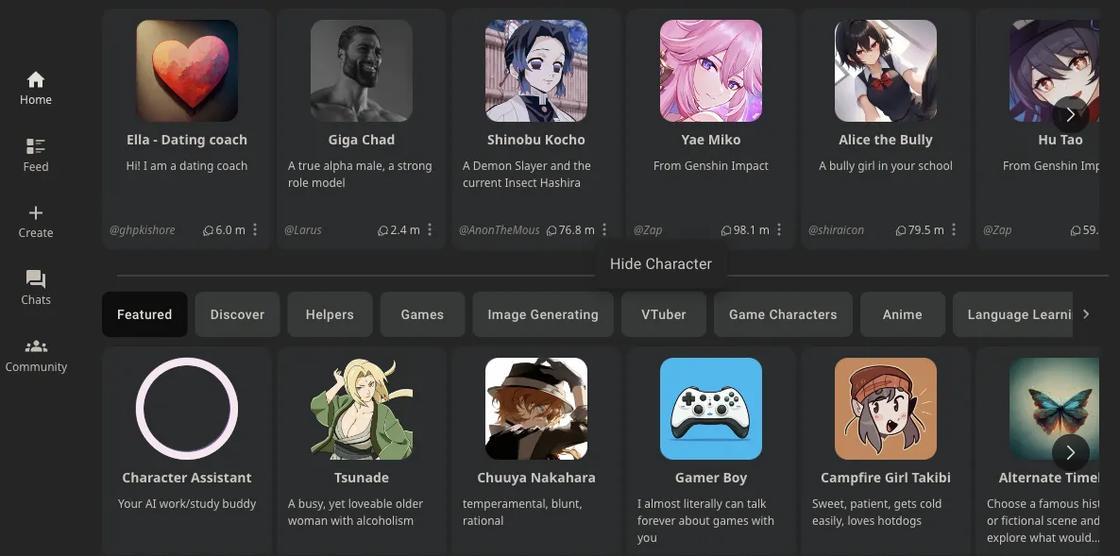 Task type: describe. For each thing, give the bounding box(es) containing it.
discover
[[210, 307, 265, 323]]

nakahara
[[531, 469, 596, 487]]

a inside alternate timeline choose a famous historic
[[1030, 496, 1036, 511]]

chuuya
[[477, 469, 527, 487]]

vtuber button
[[622, 292, 707, 337]]

home link
[[20, 66, 52, 133]]

2.4 m
[[391, 222, 420, 237]]

genshin for hu
[[1034, 157, 1078, 173]]

hashira
[[540, 175, 581, 190]]

campfire
[[821, 469, 882, 487]]

m for giga chad
[[410, 222, 420, 237]]

@ zap for hu tao
[[984, 222, 1012, 237]]

school
[[919, 157, 953, 173]]

timeline
[[1066, 469, 1121, 487]]

choose
[[987, 496, 1027, 511]]

insect
[[505, 175, 537, 190]]

dating
[[180, 157, 214, 173]]

@ zap for yae miko
[[634, 222, 663, 237]]

yet
[[329, 496, 345, 511]]

hide character
[[610, 255, 713, 273]]

hu tao from genshin impact
[[1004, 131, 1119, 173]]

miko
[[708, 131, 741, 149]]

vtuber
[[642, 307, 687, 323]]

blunt,
[[552, 496, 583, 511]]

busy,
[[298, 496, 326, 511]]

more image for alice the bully
[[945, 220, 964, 239]]

shinobu
[[488, 131, 542, 149]]

m for shinobu kocho
[[585, 222, 595, 237]]

demon
[[473, 157, 512, 173]]

learning
[[1033, 307, 1088, 323]]

the inside shinobu kocho a demon slayer and the current insect hashira
[[574, 157, 591, 173]]

impact for hu tao
[[1081, 157, 1119, 173]]

older
[[396, 496, 423, 511]]

language
[[968, 307, 1030, 323]]

@ larus
[[285, 222, 322, 237]]

alpha
[[324, 157, 353, 173]]

hi!
[[126, 157, 141, 173]]

more image for ella - dating coach
[[246, 220, 264, 239]]

campfire girl takibi sweet, patient, gets cold easily, loves hotdogs
[[813, 469, 951, 528]]

about
[[679, 513, 710, 528]]

alice
[[839, 131, 871, 149]]

@ anonthemous
[[459, 222, 540, 237]]

tab list containing featured
[[102, 292, 1103, 337]]

98.1 m
[[734, 222, 770, 237]]

discover button
[[195, 292, 280, 337]]

feed link
[[23, 133, 49, 199]]

zap for yae
[[644, 222, 663, 237]]

patient,
[[851, 496, 891, 511]]

easily,
[[813, 513, 845, 528]]

famous
[[1039, 496, 1080, 511]]

6 m from the left
[[1109, 222, 1120, 237]]

zap for hu
[[993, 222, 1012, 237]]

more image
[[420, 220, 439, 239]]

ella - dating coach hi! i am a dating coach
[[126, 131, 248, 173]]

hide
[[610, 255, 642, 273]]

game characters
[[730, 307, 838, 323]]

genshin for yae
[[685, 157, 729, 173]]

sweet,
[[813, 496, 848, 511]]

almost
[[645, 496, 681, 511]]

alice the bully a bully girl in your school
[[819, 131, 953, 173]]

6.0
[[216, 222, 232, 237]]

work/study
[[159, 496, 219, 511]]

76.8 m
[[559, 222, 595, 237]]

can
[[726, 496, 744, 511]]

alternate
[[999, 469, 1062, 487]]

role
[[288, 175, 309, 190]]

girl
[[885, 469, 909, 487]]

cold
[[920, 496, 942, 511]]

woman
[[288, 513, 328, 528]]

characters
[[770, 307, 838, 323]]

a inside ella - dating coach hi! i am a dating coach
[[170, 157, 177, 173]]

your
[[118, 496, 142, 511]]

59.0
[[1084, 222, 1106, 237]]

image generating
[[488, 307, 599, 323]]

games
[[401, 307, 445, 323]]

helpers button
[[288, 292, 373, 337]]

game
[[730, 307, 766, 323]]

helpers
[[306, 307, 354, 323]]

tsunade
[[334, 469, 389, 487]]

takibi
[[912, 469, 951, 487]]

impact for yae miko
[[732, 157, 769, 173]]

yae miko from genshin impact
[[654, 131, 769, 173]]

larus
[[294, 222, 322, 237]]

historic
[[1082, 496, 1121, 511]]

bully
[[830, 157, 855, 173]]

gamer
[[675, 469, 720, 487]]

hide character menu item
[[595, 247, 728, 281]]

a inside alice the bully a bully girl in your school
[[819, 157, 827, 173]]

anonthemous
[[469, 222, 540, 237]]

language learning button
[[953, 292, 1103, 337]]



Task type: locate. For each thing, give the bounding box(es) containing it.
yae
[[682, 131, 705, 149]]

bully
[[900, 131, 933, 149]]

2 m from the left
[[410, 222, 420, 237]]

m for yae miko
[[759, 222, 770, 237]]

impact down miko
[[732, 157, 769, 173]]

0 horizontal spatial impact
[[732, 157, 769, 173]]

community link
[[5, 333, 67, 399]]

featured
[[117, 307, 172, 323]]

more image right '79.5'
[[945, 220, 964, 239]]

am
[[150, 157, 167, 173]]

0 horizontal spatial with
[[331, 513, 354, 528]]

@ up hide
[[634, 222, 644, 237]]

m right 76.8
[[585, 222, 595, 237]]

a inside the tsunade a busy, yet loveable older woman with alcoholism
[[288, 496, 295, 511]]

1 zap from the left
[[644, 222, 663, 237]]

strong
[[398, 157, 432, 173]]

games
[[713, 513, 749, 528]]

m right 59.0
[[1109, 222, 1120, 237]]

98.1
[[734, 222, 756, 237]]

4 m from the left
[[759, 222, 770, 237]]

from inside yae miko from genshin impact
[[654, 157, 682, 173]]

76.8
[[559, 222, 582, 237]]

4 more image from the left
[[945, 220, 964, 239]]

@ zap right 79.5 m
[[984, 222, 1012, 237]]

impact inside hu tao from genshin impact
[[1081, 157, 1119, 173]]

0 horizontal spatial from
[[654, 157, 682, 173]]

a right the male, at the left top of the page
[[388, 157, 395, 173]]

3 more image from the left
[[770, 220, 789, 239]]

3 m from the left
[[585, 222, 595, 237]]

impact inside yae miko from genshin impact
[[732, 157, 769, 173]]

generating
[[531, 307, 599, 323]]

the
[[874, 131, 897, 149], [574, 157, 591, 173]]

2 @ from the left
[[285, 222, 294, 237]]

@ for shinobu kocho
[[459, 222, 469, 237]]

1 horizontal spatial a
[[388, 157, 395, 173]]

from down the yae
[[654, 157, 682, 173]]

4 @ from the left
[[634, 222, 644, 237]]

2 zap from the left
[[993, 222, 1012, 237]]

anime button
[[861, 292, 946, 337]]

giga
[[328, 131, 358, 149]]

and
[[551, 157, 571, 173]]

2 from from the left
[[1004, 157, 1031, 173]]

zap right 79.5 m
[[993, 222, 1012, 237]]

create link
[[19, 199, 53, 266]]

0 horizontal spatial genshin
[[685, 157, 729, 173]]

the inside alice the bully a bully girl in your school
[[874, 131, 897, 149]]

@ zap up the hide character menu item
[[634, 222, 663, 237]]

with inside the tsunade a busy, yet loveable older woman with alcoholism
[[331, 513, 354, 528]]

3 @ from the left
[[459, 222, 469, 237]]

@ shiraicon
[[809, 222, 865, 237]]

true
[[298, 157, 321, 173]]

1 impact from the left
[[732, 157, 769, 173]]

0 vertical spatial coach
[[209, 131, 248, 149]]

create
[[19, 225, 53, 240]]

chuuya nakahara temperamental, blunt, rational
[[463, 469, 596, 528]]

the right and
[[574, 157, 591, 173]]

more image for shinobu kocho
[[595, 220, 614, 239]]

character inside character assistant your ai work/study buddy
[[122, 469, 187, 487]]

from right the school
[[1004, 157, 1031, 173]]

dating
[[161, 131, 206, 149]]

1 vertical spatial character
[[122, 469, 187, 487]]

m right 6.0
[[235, 222, 246, 237]]

@ right more image
[[459, 222, 469, 237]]

0 horizontal spatial @ zap
[[634, 222, 663, 237]]

2 genshin from the left
[[1034, 157, 1078, 173]]

i inside gamer boy i almost literally can talk forever about games with you
[[638, 496, 642, 511]]

a left busy,
[[288, 496, 295, 511]]

@ for giga chad
[[285, 222, 294, 237]]

-
[[153, 131, 158, 149]]

2 horizontal spatial a
[[1030, 496, 1036, 511]]

impact down tao on the top of page
[[1081, 157, 1119, 173]]

current
[[463, 175, 502, 190]]

79.5
[[909, 222, 931, 237]]

1 horizontal spatial the
[[874, 131, 897, 149]]

0 horizontal spatial zap
[[644, 222, 663, 237]]

with down talk
[[752, 513, 775, 528]]

talk
[[747, 496, 767, 511]]

1 horizontal spatial @ zap
[[984, 222, 1012, 237]]

game characters button
[[714, 292, 853, 337]]

79.5 m
[[909, 222, 945, 237]]

genshin inside yae miko from genshin impact
[[685, 157, 729, 173]]

image
[[488, 307, 527, 323]]

i right hi!
[[144, 157, 147, 173]]

1 vertical spatial coach
[[217, 157, 248, 173]]

tao
[[1061, 131, 1084, 149]]

a right am
[[170, 157, 177, 173]]

2 more image from the left
[[595, 220, 614, 239]]

1 horizontal spatial from
[[1004, 157, 1031, 173]]

loves
[[848, 513, 875, 528]]

1 with from the left
[[331, 513, 354, 528]]

alternate timeline choose a famous historic
[[987, 469, 1121, 557]]

character right hide
[[646, 255, 713, 273]]

a down alternate
[[1030, 496, 1036, 511]]

more image for yae miko
[[770, 220, 789, 239]]

5 m from the left
[[934, 222, 945, 237]]

1 from from the left
[[654, 157, 682, 173]]

from
[[654, 157, 682, 173], [1004, 157, 1031, 173]]

a inside shinobu kocho a demon slayer and the current insect hashira
[[463, 157, 470, 173]]

1 vertical spatial i
[[638, 496, 642, 511]]

image generating button
[[473, 292, 614, 337]]

2 @ zap from the left
[[984, 222, 1012, 237]]

i left almost
[[638, 496, 642, 511]]

with
[[331, 513, 354, 528], [752, 513, 775, 528]]

more image right 98.1
[[770, 220, 789, 239]]

59.0 m
[[1084, 222, 1120, 237]]

@ for ella - dating coach
[[110, 222, 119, 237]]

ai
[[145, 496, 156, 511]]

hu
[[1039, 131, 1057, 149]]

1 genshin from the left
[[685, 157, 729, 173]]

ella
[[127, 131, 150, 149]]

1 horizontal spatial impact
[[1081, 157, 1119, 173]]

1 horizontal spatial zap
[[993, 222, 1012, 237]]

loveable
[[348, 496, 393, 511]]

m right 98.1
[[759, 222, 770, 237]]

a left 'true'
[[288, 157, 295, 173]]

more image right 6.0
[[246, 220, 264, 239]]

kocho
[[545, 131, 586, 149]]

character
[[646, 255, 713, 273], [122, 469, 187, 487]]

0 horizontal spatial i
[[144, 157, 147, 173]]

character assistant your ai work/study buddy
[[118, 469, 256, 511]]

genshin down 'hu'
[[1034, 157, 1078, 173]]

gets
[[894, 496, 917, 511]]

with down the yet
[[331, 513, 354, 528]]

genshin down the yae
[[685, 157, 729, 173]]

chats link
[[21, 266, 51, 333]]

character up "ai"
[[122, 469, 187, 487]]

assistant
[[191, 469, 252, 487]]

1 more image from the left
[[246, 220, 264, 239]]

@ for alice the bully
[[809, 222, 819, 237]]

shinobu kocho a demon slayer and the current insect hashira
[[463, 131, 591, 190]]

a inside giga chad a true alpha male, a strong role model
[[388, 157, 395, 173]]

temperamental,
[[463, 496, 549, 511]]

2 with from the left
[[752, 513, 775, 528]]

shiraicon
[[819, 222, 865, 237]]

language learning
[[968, 307, 1088, 323]]

6 @ from the left
[[984, 222, 993, 237]]

genshin
[[685, 157, 729, 173], [1034, 157, 1078, 173]]

m right 2.4
[[410, 222, 420, 237]]

a up current
[[463, 157, 470, 173]]

1 m from the left
[[235, 222, 246, 237]]

character inside the hide character menu item
[[646, 255, 713, 273]]

6.0 m
[[216, 222, 246, 237]]

hotdogs
[[878, 513, 922, 528]]

alcoholism
[[357, 513, 414, 528]]

@ for yae miko
[[634, 222, 644, 237]]

@ down role
[[285, 222, 294, 237]]

coach up dating
[[209, 131, 248, 149]]

0 vertical spatial character
[[646, 255, 713, 273]]

from for yae miko
[[654, 157, 682, 173]]

m
[[235, 222, 246, 237], [410, 222, 420, 237], [585, 222, 595, 237], [759, 222, 770, 237], [934, 222, 945, 237], [1109, 222, 1120, 237]]

zap
[[644, 222, 663, 237], [993, 222, 1012, 237]]

featured button
[[102, 292, 188, 337]]

@ right 98.1 m
[[809, 222, 819, 237]]

m for alice the bully
[[934, 222, 945, 237]]

you
[[638, 530, 657, 545]]

community
[[5, 358, 67, 374]]

from for hu tao
[[1004, 157, 1031, 173]]

with inside gamer boy i almost literally can talk forever about games with you
[[752, 513, 775, 528]]

m right '79.5'
[[934, 222, 945, 237]]

a inside giga chad a true alpha male, a strong role model
[[288, 157, 295, 173]]

more image
[[246, 220, 264, 239], [595, 220, 614, 239], [770, 220, 789, 239], [945, 220, 964, 239]]

coach right dating
[[217, 157, 248, 173]]

@ zap
[[634, 222, 663, 237], [984, 222, 1012, 237]]

in
[[879, 157, 888, 173]]

feed
[[23, 158, 49, 174]]

more image right 76.8
[[595, 220, 614, 239]]

1 horizontal spatial i
[[638, 496, 642, 511]]

@ for hu tao
[[984, 222, 993, 237]]

1 vertical spatial the
[[574, 157, 591, 173]]

m for ella - dating coach
[[235, 222, 246, 237]]

@ right 79.5 m
[[984, 222, 993, 237]]

tab list
[[102, 292, 1103, 337]]

genshin inside hu tao from genshin impact
[[1034, 157, 1078, 173]]

i inside ella - dating coach hi! i am a dating coach
[[144, 157, 147, 173]]

1 horizontal spatial with
[[752, 513, 775, 528]]

1 @ from the left
[[110, 222, 119, 237]]

1 horizontal spatial genshin
[[1034, 157, 1078, 173]]

zap up the hide character menu item
[[644, 222, 663, 237]]

the up in
[[874, 131, 897, 149]]

5 @ from the left
[[809, 222, 819, 237]]

@
[[110, 222, 119, 237], [285, 222, 294, 237], [459, 222, 469, 237], [634, 222, 644, 237], [809, 222, 819, 237], [984, 222, 993, 237]]

chad
[[362, 131, 395, 149]]

0 vertical spatial the
[[874, 131, 897, 149]]

1 horizontal spatial character
[[646, 255, 713, 273]]

from inside hu tao from genshin impact
[[1004, 157, 1031, 173]]

@ ghpkishore
[[110, 222, 175, 237]]

1 @ zap from the left
[[634, 222, 663, 237]]

a left bully at the top
[[819, 157, 827, 173]]

home
[[20, 92, 52, 107]]

0 vertical spatial i
[[144, 157, 147, 173]]

2 impact from the left
[[1081, 157, 1119, 173]]

0 horizontal spatial character
[[122, 469, 187, 487]]

@ right the create link
[[110, 222, 119, 237]]

0 horizontal spatial the
[[574, 157, 591, 173]]

0 horizontal spatial a
[[170, 157, 177, 173]]

giga chad a true alpha male, a strong role model
[[288, 131, 432, 190]]



Task type: vqa. For each thing, say whether or not it's contained in the screenshot.
Characters
yes



